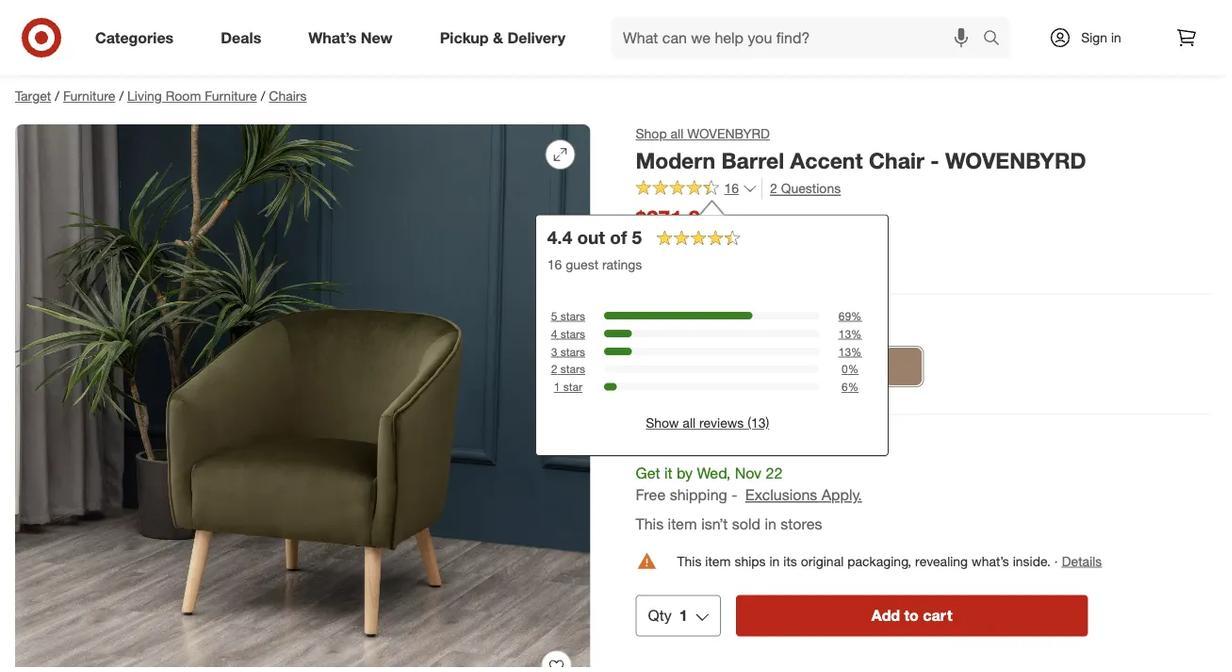 Task type: vqa. For each thing, say whether or not it's contained in the screenshot.
bottommost 2
yes



Task type: describe. For each thing, give the bounding box(es) containing it.
69
[[839, 309, 851, 323]]

0 vertical spatial wovenbyrd
[[687, 125, 770, 142]]

shop all wovenbyrd modern barrel accent chair - wovenbyrd
[[636, 125, 1086, 173]]

16 for 16
[[724, 180, 739, 197]]

69 %
[[839, 309, 862, 323]]

categories
[[95, 28, 174, 47]]

search
[[975, 30, 1020, 49]]

all for (13)
[[683, 415, 696, 431]]

star
[[563, 380, 582, 394]]

free
[[636, 486, 666, 504]]

3 stars
[[551, 344, 585, 358]]

6
[[842, 380, 848, 394]]

search button
[[975, 17, 1020, 62]]

room
[[166, 88, 201, 104]]

living room furniture link
[[127, 88, 257, 104]]

by
[[677, 464, 693, 483]]

save
[[666, 237, 690, 251]]

light brown velvet image
[[884, 347, 923, 387]]

sale
[[636, 235, 663, 252]]

22
[[766, 464, 783, 483]]

of
[[610, 227, 627, 248]]

stars for 2 stars
[[561, 362, 585, 376]]

13 for 3 stars
[[839, 344, 851, 358]]

1 star
[[554, 380, 582, 394]]

- inside shop all wovenbyrd modern barrel accent chair - wovenbyrd
[[931, 147, 939, 173]]

1 furniture from the left
[[63, 88, 115, 104]]

&
[[493, 28, 503, 47]]

modern barrel accent chair - wovenbyrd, 1 of 16 image
[[15, 124, 591, 668]]

1 vertical spatial 5
[[551, 309, 557, 323]]

·
[[1054, 553, 1058, 569]]

deals link
[[205, 17, 285, 58]]

all for modern
[[671, 125, 684, 142]]

13 % for 4 stars
[[839, 327, 862, 341]]

online
[[740, 256, 775, 272]]

cream faux shearling image
[[835, 347, 874, 387]]

details link
[[1062, 553, 1102, 569]]

1 vertical spatial wovenbyrd
[[945, 147, 1086, 173]]

stores
[[781, 515, 822, 533]]

furniture link
[[63, 88, 115, 104]]

2 for 2 questions
[[770, 180, 777, 197]]

2 stars
[[551, 362, 585, 376]]

modern
[[636, 147, 715, 173]]

guest
[[566, 256, 599, 272]]

cart
[[923, 607, 952, 625]]

5 stars
[[551, 309, 585, 323]]

chairs
[[269, 88, 307, 104]]

target link
[[15, 88, 51, 104]]

What can we help you find? suggestions appear below search field
[[612, 17, 988, 58]]

it
[[664, 464, 673, 483]]

0
[[842, 362, 848, 376]]

original
[[801, 553, 844, 569]]

out
[[577, 227, 605, 248]]

16 link
[[636, 178, 758, 201]]

15
[[733, 237, 745, 251]]

accent
[[790, 147, 863, 173]]

sign
[[1081, 29, 1108, 46]]

color
[[636, 315, 672, 333]]

reviews
[[699, 415, 744, 431]]

qty 1
[[648, 607, 688, 625]]

2 questions
[[770, 180, 841, 197]]

13 for 4 stars
[[839, 327, 851, 341]]

delivery
[[507, 28, 566, 47]]

$271.99 reg $319.99 sale save $ 48.00 ( 15 when purchased online
[[636, 205, 776, 272]]

what's new link
[[292, 17, 416, 58]]

reg
[[716, 215, 732, 229]]

what's new
[[308, 28, 393, 47]]

pickup & delivery
[[440, 28, 566, 47]]

advertisement region
[[0, 23, 1226, 68]]

show
[[646, 415, 679, 431]]

item for isn't
[[668, 515, 697, 533]]

get it by wed, nov 22 free shipping - exclusions apply.
[[636, 464, 862, 504]]

new
[[361, 28, 393, 47]]

chair
[[869, 147, 925, 173]]

its
[[784, 553, 797, 569]]

edit
[[745, 437, 768, 453]]

get
[[636, 464, 660, 483]]

edit location button
[[744, 435, 819, 455]]

color sage green
[[636, 315, 764, 333]]

48.00
[[698, 237, 727, 251]]

shop
[[636, 125, 667, 142]]

sage
[[680, 315, 716, 333]]

show all reviews (13) button
[[646, 414, 769, 433]]

isn't
[[701, 515, 728, 533]]

this for this item isn't sold in stores
[[636, 515, 664, 533]]

packaging,
[[847, 553, 912, 569]]

when
[[636, 256, 670, 272]]



Task type: locate. For each thing, give the bounding box(es) containing it.
this item isn't sold in stores
[[636, 515, 822, 533]]

wed,
[[697, 464, 731, 483]]

exclusions apply. link
[[745, 486, 862, 504]]

stars down 4 stars
[[561, 344, 585, 358]]

inside.
[[1013, 553, 1051, 569]]

% for 2 stars
[[848, 362, 859, 376]]

1 13 % from the top
[[839, 327, 862, 341]]

add to cart
[[872, 607, 952, 625]]

13 %
[[839, 327, 862, 341], [839, 344, 862, 358]]

0 vertical spatial 16
[[724, 180, 739, 197]]

in
[[1111, 29, 1121, 46], [765, 515, 777, 533], [770, 553, 780, 569]]

living
[[127, 88, 162, 104]]

1 horizontal spatial this
[[677, 553, 702, 569]]

13 % up 0 %
[[839, 344, 862, 358]]

pickup
[[440, 28, 489, 47]]

nov
[[735, 464, 762, 483]]

2 vertical spatial in
[[770, 553, 780, 569]]

1 right qty
[[679, 607, 688, 625]]

2 questions link
[[762, 178, 841, 199]]

1 horizontal spatial wovenbyrd
[[945, 147, 1086, 173]]

2 / from the left
[[119, 88, 124, 104]]

sold
[[732, 515, 761, 533]]

apply.
[[822, 486, 862, 504]]

2 for 2 stars
[[551, 362, 557, 376]]

0 horizontal spatial 16
[[547, 256, 562, 272]]

sign in link
[[1033, 17, 1151, 58]]

0 horizontal spatial wovenbyrd
[[687, 125, 770, 142]]

% for 4 stars
[[851, 327, 862, 341]]

/ right target link at top left
[[55, 88, 59, 104]]

1 vertical spatial -
[[732, 486, 737, 504]]

stars up 4 stars
[[561, 309, 585, 323]]

0 horizontal spatial 1
[[554, 380, 560, 394]]

1 horizontal spatial item
[[705, 553, 731, 569]]

categories link
[[79, 17, 197, 58]]

16 down 4.4
[[547, 256, 562, 272]]

0 vertical spatial 13 %
[[839, 327, 862, 341]]

ships
[[735, 553, 766, 569]]

edit location
[[745, 437, 818, 453]]

this for this item ships in its original packaging, revealing what's inside. · details
[[677, 553, 702, 569]]

- down nov
[[732, 486, 737, 504]]

13
[[839, 327, 851, 341], [839, 344, 851, 358]]

1 / from the left
[[55, 88, 59, 104]]

1 horizontal spatial 16
[[724, 180, 739, 197]]

1 vertical spatial to
[[904, 607, 919, 625]]

3 stars from the top
[[561, 344, 585, 358]]

all up ship to 75043
[[683, 415, 696, 431]]

item left isn't
[[668, 515, 697, 533]]

5 up 4
[[551, 309, 557, 323]]

2
[[770, 180, 777, 197], [551, 362, 557, 376]]

0 horizontal spatial furniture
[[63, 88, 115, 104]]

% down 0 %
[[848, 380, 859, 394]]

3
[[551, 344, 557, 358]]

wovenbyrd
[[687, 125, 770, 142], [945, 147, 1086, 173]]

add
[[872, 607, 900, 625]]

1 left star
[[554, 380, 560, 394]]

5 right of
[[632, 227, 642, 248]]

(13)
[[748, 415, 769, 431]]

1 vertical spatial 2
[[551, 362, 557, 376]]

all inside shop all wovenbyrd modern barrel accent chair - wovenbyrd
[[671, 125, 684, 142]]

stars up 3 stars
[[561, 327, 585, 341]]

0 vertical spatial item
[[668, 515, 697, 533]]

4.4 out of 5
[[547, 227, 642, 248]]

1 vertical spatial 13 %
[[839, 344, 862, 358]]

4.4
[[547, 227, 572, 248]]

to right add
[[904, 607, 919, 625]]

% for 5 stars
[[851, 309, 862, 323]]

13 down 69
[[839, 327, 851, 341]]

0 vertical spatial in
[[1111, 29, 1121, 46]]

all
[[671, 125, 684, 142], [683, 415, 696, 431]]

4 stars
[[551, 327, 585, 341]]

0 vertical spatial all
[[671, 125, 684, 142]]

2 furniture from the left
[[205, 88, 257, 104]]

1 vertical spatial 16
[[547, 256, 562, 272]]

1 vertical spatial all
[[683, 415, 696, 431]]

chairs link
[[269, 88, 307, 104]]

in left its
[[770, 553, 780, 569]]

cream image
[[639, 347, 678, 387]]

- right chair at the right top of page
[[931, 147, 939, 173]]

0 vertical spatial this
[[636, 515, 664, 533]]

1 horizontal spatial furniture
[[205, 88, 257, 104]]

revealing
[[915, 553, 968, 569]]

item
[[668, 515, 697, 533], [705, 553, 731, 569]]

1 vertical spatial 1
[[679, 607, 688, 625]]

2 horizontal spatial /
[[261, 88, 265, 104]]

13 % down 69 %
[[839, 327, 862, 341]]

furniture left living
[[63, 88, 115, 104]]

1 horizontal spatial /
[[119, 88, 124, 104]]

1 horizontal spatial 5
[[632, 227, 642, 248]]

0 vertical spatial 5
[[632, 227, 642, 248]]

this item ships in its original packaging, revealing what's inside. · details
[[677, 553, 1102, 569]]

%
[[851, 309, 862, 323], [851, 327, 862, 341], [851, 344, 862, 358], [848, 362, 859, 376], [848, 380, 859, 394]]

0 vertical spatial 2
[[770, 180, 777, 197]]

exclusions
[[745, 486, 817, 504]]

0 vertical spatial -
[[931, 147, 939, 173]]

2 13 % from the top
[[839, 344, 862, 358]]

% up cream faux shearling icon
[[851, 309, 862, 323]]

purchased
[[674, 256, 736, 272]]

% for 1 star
[[848, 380, 859, 394]]

to down show
[[672, 435, 686, 453]]

sienna red image
[[786, 347, 825, 387]]

/ left living
[[119, 88, 124, 104]]

13 % for 3 stars
[[839, 344, 862, 358]]

1 horizontal spatial 1
[[679, 607, 688, 625]]

0 vertical spatial 13
[[839, 327, 851, 341]]

target / furniture / living room furniture / chairs
[[15, 88, 307, 104]]

green
[[720, 315, 764, 333]]

(
[[730, 237, 733, 251]]

to for ship
[[672, 435, 686, 453]]

75043
[[690, 435, 732, 453]]

0 horizontal spatial 2
[[551, 362, 557, 376]]

in right "sign"
[[1111, 29, 1121, 46]]

all right the shop
[[671, 125, 684, 142]]

0 horizontal spatial item
[[668, 515, 697, 533]]

4 stars from the top
[[561, 362, 585, 376]]

1 stars from the top
[[561, 309, 585, 323]]

-
[[931, 147, 939, 173], [732, 486, 737, 504]]

/ left chairs 'link'
[[261, 88, 265, 104]]

to inside button
[[904, 607, 919, 625]]

heathered gray image
[[688, 347, 727, 387]]

show all reviews (13)
[[646, 415, 769, 431]]

- inside get it by wed, nov 22 free shipping - exclusions apply.
[[732, 486, 737, 504]]

1
[[554, 380, 560, 394], [679, 607, 688, 625]]

target
[[15, 88, 51, 104]]

in right sold
[[765, 515, 777, 533]]

this down free
[[636, 515, 664, 533]]

% for 3 stars
[[851, 344, 862, 358]]

ratings
[[602, 256, 642, 272]]

1 vertical spatial this
[[677, 553, 702, 569]]

$271.99
[[636, 205, 713, 231]]

2 down barrel at the right
[[770, 180, 777, 197]]

barrel
[[721, 147, 784, 173]]

0 vertical spatial to
[[672, 435, 686, 453]]

add to cart button
[[736, 595, 1088, 637]]

furniture right room
[[205, 88, 257, 104]]

$319.99
[[735, 215, 776, 229]]

4
[[551, 327, 557, 341]]

16 up reg at the top of the page
[[724, 180, 739, 197]]

stars for 4 stars
[[561, 327, 585, 341]]

0 horizontal spatial 5
[[551, 309, 557, 323]]

16 for 16 guest ratings
[[547, 256, 562, 272]]

% up 0 %
[[851, 344, 862, 358]]

location
[[771, 437, 818, 453]]

item for ships
[[705, 553, 731, 569]]

what's
[[972, 553, 1009, 569]]

1 13 from the top
[[839, 327, 851, 341]]

0 horizontal spatial -
[[732, 486, 737, 504]]

stars for 5 stars
[[561, 309, 585, 323]]

/
[[55, 88, 59, 104], [119, 88, 124, 104], [261, 88, 265, 104]]

ship
[[636, 435, 668, 453]]

0 horizontal spatial to
[[672, 435, 686, 453]]

2 stars from the top
[[561, 327, 585, 341]]

0 vertical spatial 1
[[554, 380, 560, 394]]

deals
[[221, 28, 261, 47]]

shipping
[[670, 486, 727, 504]]

1 horizontal spatial -
[[931, 147, 939, 173]]

5
[[632, 227, 642, 248], [551, 309, 557, 323]]

13 up "0"
[[839, 344, 851, 358]]

sage green image
[[737, 347, 776, 387]]

0 %
[[842, 362, 859, 376]]

ship to 75043
[[636, 435, 732, 453]]

2 down 3
[[551, 362, 557, 376]]

qty
[[648, 607, 672, 625]]

16 guest ratings
[[547, 256, 642, 272]]

stars for 3 stars
[[561, 344, 585, 358]]

1 vertical spatial 13
[[839, 344, 851, 358]]

0 horizontal spatial /
[[55, 88, 59, 104]]

this down isn't
[[677, 553, 702, 569]]

2 13 from the top
[[839, 344, 851, 358]]

% up 6 %
[[848, 362, 859, 376]]

to for add
[[904, 607, 919, 625]]

stars up star
[[561, 362, 585, 376]]

6 %
[[842, 380, 859, 394]]

questions
[[781, 180, 841, 197]]

1 vertical spatial in
[[765, 515, 777, 533]]

% down 69 %
[[851, 327, 862, 341]]

all inside button
[[683, 415, 696, 431]]

item left ships
[[705, 553, 731, 569]]

what's
[[308, 28, 357, 47]]

1 horizontal spatial to
[[904, 607, 919, 625]]

1 horizontal spatial 2
[[770, 180, 777, 197]]

3 / from the left
[[261, 88, 265, 104]]

1 vertical spatial item
[[705, 553, 731, 569]]

sign in
[[1081, 29, 1121, 46]]

0 horizontal spatial this
[[636, 515, 664, 533]]



